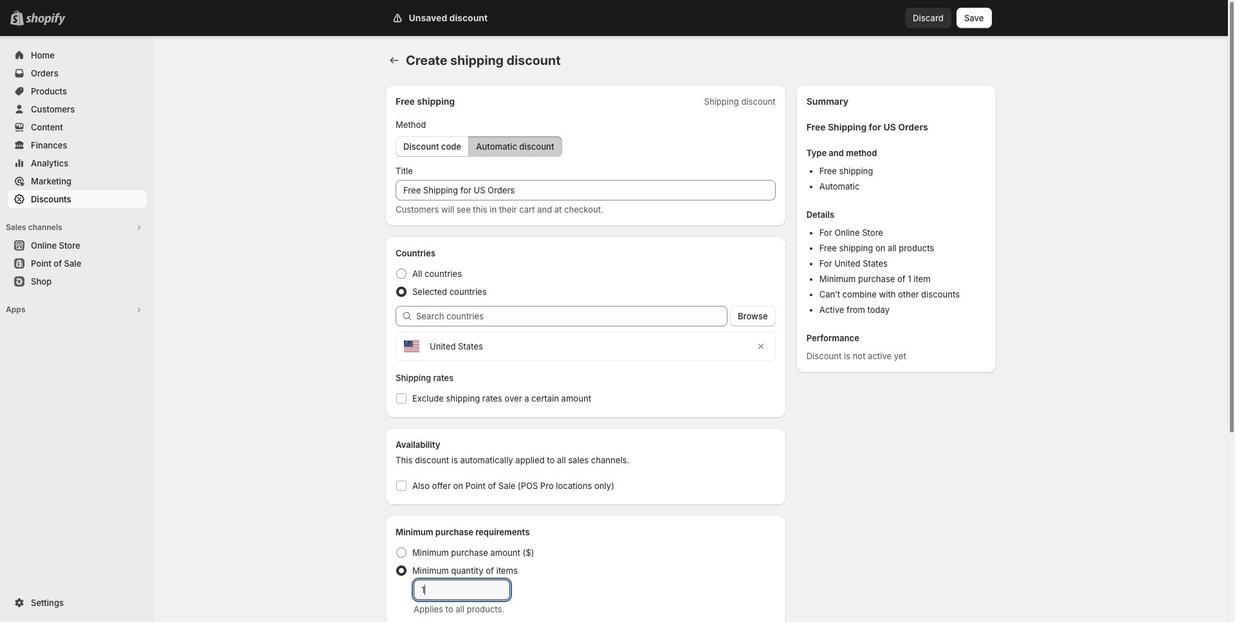 Task type: vqa. For each thing, say whether or not it's contained in the screenshot.
text field
yes



Task type: describe. For each thing, give the bounding box(es) containing it.
shopify image
[[26, 13, 66, 26]]

Search countries text field
[[416, 306, 728, 327]]



Task type: locate. For each thing, give the bounding box(es) containing it.
None text field
[[396, 180, 776, 201], [414, 580, 510, 601], [396, 180, 776, 201], [414, 580, 510, 601]]



